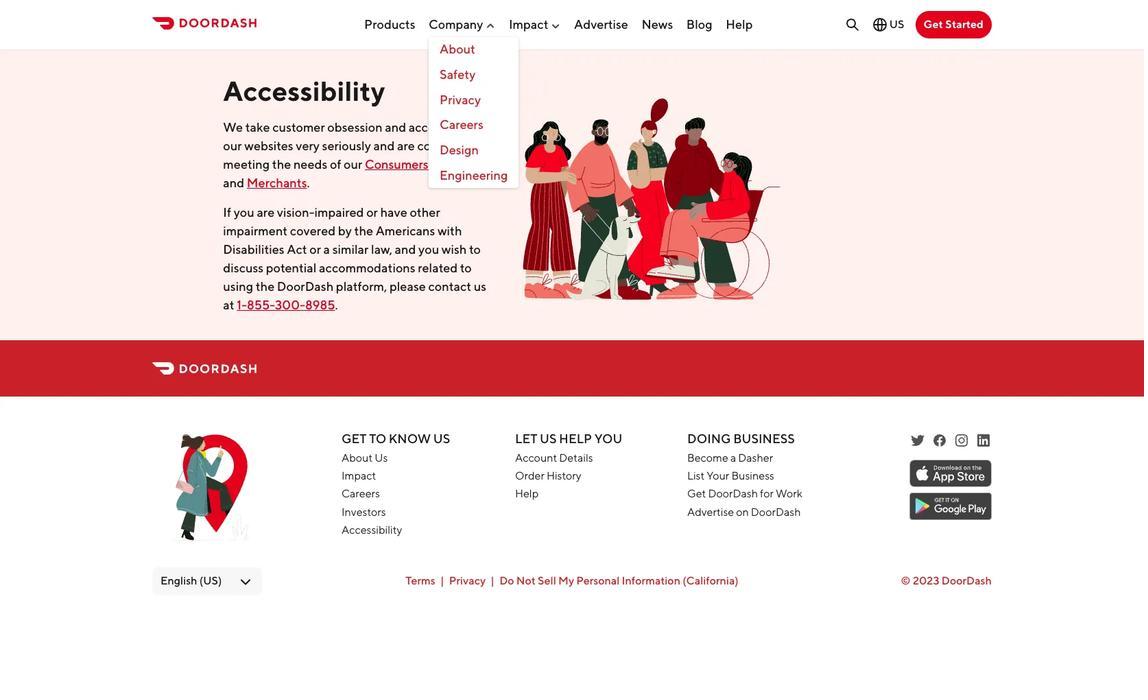 Task type: describe. For each thing, give the bounding box(es) containing it.
safety
[[440, 67, 476, 82]]

design link
[[429, 138, 519, 163]]

(california)
[[683, 575, 739, 588]]

if
[[223, 205, 231, 220]]

consumers
[[365, 157, 429, 172]]

0 vertical spatial accessibility
[[223, 75, 385, 107]]

about inside "link"
[[440, 42, 476, 57]]

1 vertical spatial privacy link
[[449, 575, 486, 588]]

on
[[737, 506, 749, 519]]

become a dasher link
[[688, 451, 774, 464]]

seriously
[[322, 139, 371, 153]]

started
[[946, 18, 984, 31]]

list
[[688, 470, 705, 483]]

impact inside get to know us about us impact careers investors accessibility
[[342, 470, 376, 483]]

law,
[[371, 242, 393, 257]]

1-
[[237, 298, 247, 312]]

your
[[707, 470, 730, 483]]

details
[[560, 451, 593, 464]]

needs
[[294, 157, 328, 172]]

1 vertical spatial .
[[335, 298, 338, 312]]

very
[[296, 139, 320, 153]]

terms
[[406, 575, 436, 588]]

about inside get to know us about us impact careers investors accessibility
[[342, 451, 373, 464]]

google play image
[[910, 493, 992, 520]]

potential
[[266, 261, 317, 275]]

the inside 'we take customer obsession and accessibility of our websites very seriously and are committed to meeting the needs of our'
[[272, 157, 291, 172]]

and up consumers link
[[385, 120, 406, 135]]

list your business link
[[688, 470, 775, 483]]

with
[[438, 224, 462, 238]]

become
[[688, 451, 729, 464]]

act
[[287, 242, 307, 257]]

order
[[515, 470, 545, 483]]

products link
[[364, 11, 416, 37]]

to inside get to know us about us impact careers investors accessibility
[[369, 432, 387, 446]]

2 horizontal spatial help
[[726, 17, 753, 31]]

websites
[[244, 139, 294, 153]]

advertise inside doing business become a dasher list your business get doordash for work advertise on doordash
[[688, 506, 735, 519]]

0 vertical spatial business
[[734, 432, 795, 446]]

app store image
[[910, 460, 992, 487]]

investors link
[[342, 506, 386, 519]]

doordash inside the if you are vision-impaired or have other impairment covered by the americans with disabilities act or a similar law, and you wish to discuss potential accommodations related to using the doordash platform, please contact us at
[[277, 279, 334, 294]]

0 horizontal spatial our
[[223, 139, 242, 153]]

personal
[[577, 575, 620, 588]]

a inside doing business become a dasher list your business get doordash for work advertise on doordash
[[731, 451, 737, 464]]

know
[[389, 432, 431, 446]]

account details link
[[515, 451, 593, 464]]

merchants link
[[247, 176, 307, 190]]

advertise link
[[574, 11, 629, 37]]

get inside doing business become a dasher list your business get doordash for work advertise on doordash
[[688, 488, 706, 501]]

1 vertical spatial business
[[732, 470, 775, 483]]

1 vertical spatial the
[[355, 224, 373, 238]]

account
[[515, 451, 558, 464]]

1-855-300-8985 link
[[237, 298, 335, 312]]

sell
[[538, 575, 556, 588]]

about us link
[[342, 451, 388, 464]]

dashers link
[[434, 157, 479, 172]]

1 horizontal spatial help link
[[726, 11, 753, 37]]

advertise on doordash link
[[688, 506, 801, 519]]

wish
[[442, 242, 467, 257]]

about link
[[429, 37, 519, 62]]

blog link
[[687, 11, 713, 37]]

8985
[[305, 298, 335, 312]]

855-
[[247, 298, 275, 312]]

careers inside get to know us about us impact careers investors accessibility
[[342, 488, 380, 501]]

1 horizontal spatial our
[[344, 157, 363, 172]]

we take customer obsession and accessibility of our websites very seriously and are committed to meeting the needs of our
[[223, 120, 493, 172]]

1 horizontal spatial or
[[367, 205, 378, 220]]

terms link
[[406, 575, 436, 588]]

get to know us about us impact careers investors accessibility
[[342, 432, 450, 537]]

0 vertical spatial you
[[234, 205, 254, 220]]

doing
[[688, 432, 731, 446]]

1 vertical spatial you
[[419, 242, 439, 257]]

dasher
[[739, 451, 774, 464]]

accessibility inside get to know us about us impact careers investors accessibility
[[342, 524, 402, 537]]

by
[[338, 224, 352, 238]]

doordash link
[[942, 575, 992, 588]]

1 vertical spatial careers link
[[342, 488, 380, 501]]

please
[[390, 279, 426, 294]]

contact
[[429, 279, 472, 294]]

other
[[410, 205, 440, 220]]

at
[[223, 298, 234, 312]]

1-855-300-8985 .
[[237, 298, 338, 312]]

0 horizontal spatial impact link
[[342, 470, 376, 483]]

design
[[440, 143, 479, 157]]

. inside "consumers , dashers and merchants ."
[[307, 176, 310, 190]]

you
[[595, 432, 623, 446]]

doordash right 2023
[[942, 575, 992, 588]]

customer
[[273, 120, 325, 135]]

obsession
[[328, 120, 383, 135]]

platform,
[[336, 279, 387, 294]]

doordash image
[[152, 432, 270, 543]]

linkedin link
[[976, 432, 992, 449]]

and up "consumers"
[[374, 139, 395, 153]]

discuss
[[223, 261, 264, 275]]

twitter link
[[910, 432, 927, 449]]

to right wish
[[469, 242, 481, 257]]

history
[[547, 470, 582, 483]]

news
[[642, 17, 674, 31]]

get started
[[924, 18, 984, 31]]

2 vertical spatial the
[[256, 279, 275, 294]]

have
[[381, 205, 408, 220]]



Task type: locate. For each thing, give the bounding box(es) containing it.
1 vertical spatial help
[[559, 432, 592, 446]]

impact up about "link"
[[509, 17, 549, 31]]

0 vertical spatial .
[[307, 176, 310, 190]]

news link
[[642, 11, 674, 37]]

1 horizontal spatial you
[[419, 242, 439, 257]]

© 2023 doordash
[[901, 575, 992, 588]]

dashers
[[434, 157, 479, 172]]

careers link
[[429, 113, 519, 138], [342, 488, 380, 501]]

to
[[482, 139, 493, 153], [469, 242, 481, 257], [460, 261, 472, 275], [369, 432, 387, 446]]

privacy down safety
[[440, 92, 481, 107]]

1 vertical spatial get
[[342, 432, 367, 446]]

accessibility
[[223, 75, 385, 107], [342, 524, 402, 537]]

our down we at the top
[[223, 139, 242, 153]]

related
[[418, 261, 458, 275]]

1 vertical spatial our
[[344, 157, 363, 172]]

the right "by"
[[355, 224, 373, 238]]

privacy left 'do'
[[449, 575, 486, 588]]

1 vertical spatial privacy
[[449, 575, 486, 588]]

a inside the if you are vision-impaired or have other impairment covered by the americans with disabilities act or a similar law, and you wish to discuss potential accommodations related to using the doordash platform, please contact us at
[[324, 242, 330, 257]]

advertise left "on"
[[688, 506, 735, 519]]

0 horizontal spatial you
[[234, 205, 254, 220]]

1 horizontal spatial help
[[559, 432, 592, 446]]

instagram link
[[954, 432, 970, 449]]

instagram image
[[954, 432, 970, 449]]

0 vertical spatial our
[[223, 139, 242, 153]]

the
[[272, 157, 291, 172], [355, 224, 373, 238], [256, 279, 275, 294]]

1 vertical spatial careers
[[342, 488, 380, 501]]

investors
[[342, 506, 386, 519]]

are inside the if you are vision-impaired or have other impairment covered by the americans with disabilities act or a similar law, and you wish to discuss potential accommodations related to using the doordash platform, please contact us at
[[257, 205, 275, 220]]

help right blog
[[726, 17, 753, 31]]

1 horizontal spatial .
[[335, 298, 338, 312]]

1 horizontal spatial advertise
[[688, 506, 735, 519]]

accessibility up customer
[[223, 75, 385, 107]]

about
[[440, 42, 476, 57], [342, 451, 373, 464]]

twitter image
[[910, 432, 927, 449]]

get inside "button"
[[924, 18, 944, 31]]

about up safety
[[440, 42, 476, 57]]

our down "seriously"
[[344, 157, 363, 172]]

order history link
[[515, 470, 582, 483]]

doordash down potential
[[277, 279, 334, 294]]

a up list your business link
[[731, 451, 737, 464]]

the up merchants link
[[272, 157, 291, 172]]

for
[[760, 488, 774, 501]]

us inside 'let us help you account details order history help'
[[540, 432, 557, 446]]

privacy link down safety
[[429, 88, 519, 113]]

0 horizontal spatial or
[[310, 242, 321, 257]]

0 vertical spatial advertise
[[574, 17, 629, 31]]

the up 855-
[[256, 279, 275, 294]]

get for to
[[342, 432, 367, 446]]

©
[[901, 575, 911, 588]]

we
[[223, 120, 243, 135]]

are up "consumers"
[[397, 139, 415, 153]]

accommodations
[[319, 261, 416, 275]]

engineering
[[440, 168, 508, 182]]

0 horizontal spatial a
[[324, 242, 330, 257]]

1 horizontal spatial about
[[440, 42, 476, 57]]

2 vertical spatial help
[[515, 488, 539, 501]]

1 vertical spatial impact link
[[342, 470, 376, 483]]

and inside the if you are vision-impaired or have other impairment covered by the americans with disabilities act or a similar law, and you wish to discuss potential accommodations related to using the doordash platform, please contact us at
[[395, 242, 416, 257]]

safety link
[[429, 62, 519, 88]]

get down list
[[688, 488, 706, 501]]

get doordash for work link
[[688, 488, 803, 501]]

engineering link
[[429, 163, 519, 188]]

0 vertical spatial are
[[397, 139, 415, 153]]

1 vertical spatial impact
[[342, 470, 376, 483]]

similar
[[333, 242, 369, 257]]

impact down about us link on the bottom left
[[342, 470, 376, 483]]

1 horizontal spatial of
[[479, 120, 491, 135]]

0 horizontal spatial impact
[[342, 470, 376, 483]]

careers link up design
[[429, 113, 519, 138]]

1 horizontal spatial careers
[[440, 118, 484, 132]]

are up the impairment
[[257, 205, 275, 220]]

let
[[515, 432, 538, 446]]

0 horizontal spatial of
[[330, 157, 341, 172]]

to right design
[[482, 139, 493, 153]]

get up about us link on the bottom left
[[342, 432, 367, 446]]

consumers link
[[365, 157, 429, 172]]

do not sell my personal information (california) link
[[500, 575, 739, 588]]

0 vertical spatial get
[[924, 18, 944, 31]]

us
[[474, 279, 487, 294]]

1 vertical spatial are
[[257, 205, 275, 220]]

0 vertical spatial of
[[479, 120, 491, 135]]

1 horizontal spatial are
[[397, 139, 415, 153]]

a down covered
[[324, 242, 330, 257]]

doordash down list your business link
[[709, 488, 758, 501]]

privacy
[[440, 92, 481, 107], [449, 575, 486, 588]]

to up about us link on the bottom left
[[369, 432, 387, 446]]

do
[[500, 575, 514, 588]]

0 vertical spatial about
[[440, 42, 476, 57]]

1 horizontal spatial get
[[688, 488, 706, 501]]

0 vertical spatial careers link
[[429, 113, 519, 138]]

0 horizontal spatial careers
[[342, 488, 380, 501]]

0 vertical spatial privacy link
[[429, 88, 519, 113]]

advertise
[[574, 17, 629, 31], [688, 506, 735, 519]]

impact link down about us link on the bottom left
[[342, 470, 376, 483]]

0 vertical spatial the
[[272, 157, 291, 172]]

business
[[734, 432, 795, 446], [732, 470, 775, 483]]

americans
[[376, 224, 435, 238]]

get for started
[[924, 18, 944, 31]]

get inside get to know us about us impact careers investors accessibility
[[342, 432, 367, 446]]

0 horizontal spatial advertise
[[574, 17, 629, 31]]

0 vertical spatial privacy
[[440, 92, 481, 107]]

0 vertical spatial impact
[[509, 17, 549, 31]]

1 vertical spatial a
[[731, 451, 737, 464]]

0 horizontal spatial .
[[307, 176, 310, 190]]

about up investors link
[[342, 451, 373, 464]]

committed
[[418, 139, 479, 153]]

company link
[[429, 11, 496, 37]]

0 horizontal spatial careers link
[[342, 488, 380, 501]]

doing business become a dasher list your business get doordash for work advertise on doordash
[[688, 432, 803, 519]]

help
[[726, 17, 753, 31], [559, 432, 592, 446], [515, 488, 539, 501]]

business down dasher
[[732, 470, 775, 483]]

facebook image
[[932, 432, 949, 449]]

0 horizontal spatial us
[[375, 451, 388, 464]]

get left started
[[924, 18, 944, 31]]

and down americans
[[395, 242, 416, 257]]

. down platform,
[[335, 298, 338, 312]]

let us help you account details order history help
[[515, 432, 623, 501]]

are
[[397, 139, 415, 153], [257, 205, 275, 220]]

1 horizontal spatial us
[[434, 432, 450, 446]]

0 vertical spatial impact link
[[509, 11, 561, 37]]

information
[[622, 575, 681, 588]]

accessibility link
[[342, 524, 402, 537]]

and
[[385, 120, 406, 135], [374, 139, 395, 153], [223, 176, 244, 190], [395, 242, 416, 257]]

do not sell my personal information (california)
[[500, 575, 739, 588]]

0 vertical spatial help
[[726, 17, 753, 31]]

1 vertical spatial help link
[[515, 488, 539, 501]]

2 vertical spatial get
[[688, 488, 706, 501]]

0 vertical spatial a
[[324, 242, 330, 257]]

are inside 'we take customer obsession and accessibility of our websites very seriously and are committed to meeting the needs of our'
[[397, 139, 415, 153]]

get started button
[[916, 11, 992, 38]]

if you are vision-impaired or have other impairment covered by the americans with disabilities act or a similar law, and you wish to discuss potential accommodations related to using the doordash platform, please contact us at
[[223, 205, 487, 312]]

of down "seriously"
[[330, 157, 341, 172]]

1 horizontal spatial impact
[[509, 17, 549, 31]]

1 horizontal spatial careers link
[[429, 113, 519, 138]]

covered
[[290, 224, 336, 238]]

doordash down the for
[[751, 506, 801, 519]]

you
[[234, 205, 254, 220], [419, 242, 439, 257]]

accessibility down investors link
[[342, 524, 402, 537]]

us up account details link
[[540, 432, 557, 446]]

vision-
[[277, 205, 315, 220]]

business up dasher
[[734, 432, 795, 446]]

a11y header image icon image
[[507, 60, 787, 340]]

impact link up about "link"
[[509, 11, 561, 37]]

help down 'order'
[[515, 488, 539, 501]]

0 horizontal spatial are
[[257, 205, 275, 220]]

or right act
[[310, 242, 321, 257]]

300-
[[275, 298, 305, 312]]

. down needs
[[307, 176, 310, 190]]

facebook link
[[932, 432, 949, 449]]

2023
[[913, 575, 940, 588]]

impairment
[[223, 224, 288, 238]]

globe line image
[[872, 16, 889, 33]]

of up the design "link"
[[479, 120, 491, 135]]

2 horizontal spatial get
[[924, 18, 944, 31]]

and down meeting
[[223, 176, 244, 190]]

0 vertical spatial careers
[[440, 118, 484, 132]]

1 horizontal spatial a
[[731, 451, 737, 464]]

to down wish
[[460, 261, 472, 275]]

careers up investors
[[342, 488, 380, 501]]

0 horizontal spatial help
[[515, 488, 539, 501]]

linkedin image
[[976, 432, 992, 449]]

2 horizontal spatial us
[[540, 432, 557, 446]]

0 horizontal spatial about
[[342, 451, 373, 464]]

or
[[367, 205, 378, 220], [310, 242, 321, 257]]

accessibility
[[409, 120, 477, 135]]

you up related
[[419, 242, 439, 257]]

careers up committed
[[440, 118, 484, 132]]

impaired
[[315, 205, 364, 220]]

help link right blog
[[726, 11, 753, 37]]

0 vertical spatial or
[[367, 205, 378, 220]]

and inside "consumers , dashers and merchants ."
[[223, 176, 244, 190]]

privacy link
[[429, 88, 519, 113], [449, 575, 486, 588]]

or left have
[[367, 205, 378, 220]]

0 horizontal spatial get
[[342, 432, 367, 446]]

doordash
[[277, 279, 334, 294], [709, 488, 758, 501], [751, 506, 801, 519], [942, 575, 992, 588]]

,
[[429, 157, 432, 172]]

work
[[776, 488, 803, 501]]

you right if
[[234, 205, 254, 220]]

of
[[479, 120, 491, 135], [330, 157, 341, 172]]

careers link up investors
[[342, 488, 380, 501]]

using
[[223, 279, 253, 294]]

us up investors
[[375, 451, 388, 464]]

advertise left the news
[[574, 17, 629, 31]]

my
[[559, 575, 574, 588]]

us
[[890, 18, 905, 31]]

1 vertical spatial or
[[310, 242, 321, 257]]

1 vertical spatial advertise
[[688, 506, 735, 519]]

take
[[246, 120, 270, 135]]

privacy link left 'do'
[[449, 575, 486, 588]]

1 horizontal spatial impact link
[[509, 11, 561, 37]]

0 vertical spatial help link
[[726, 11, 753, 37]]

1 vertical spatial of
[[330, 157, 341, 172]]

company
[[429, 17, 484, 31]]

help up details
[[559, 432, 592, 446]]

products
[[364, 17, 416, 31]]

0 horizontal spatial help link
[[515, 488, 539, 501]]

1 vertical spatial accessibility
[[342, 524, 402, 537]]

our
[[223, 139, 242, 153], [344, 157, 363, 172]]

1 vertical spatial about
[[342, 451, 373, 464]]

blog
[[687, 17, 713, 31]]

us right know
[[434, 432, 450, 446]]

help link down 'order'
[[515, 488, 539, 501]]

to inside 'we take customer obsession and accessibility of our websites very seriously and are committed to meeting the needs of our'
[[482, 139, 493, 153]]



Task type: vqa. For each thing, say whether or not it's contained in the screenshot.
THE START AN ORDER link
no



